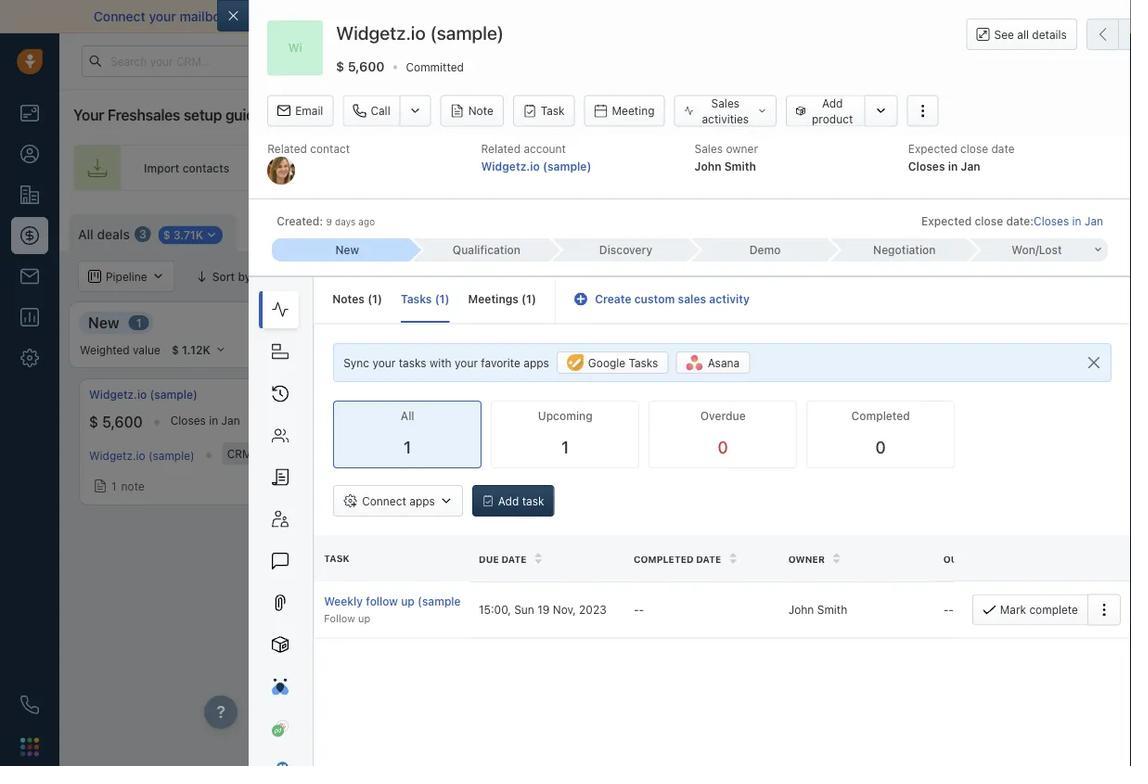 Task type: describe. For each thing, give the bounding box(es) containing it.
quotas and forecasting link
[[866, 261, 1030, 292]]

activities
[[702, 112, 749, 125]]

created:
[[277, 215, 323, 228]]

completed for completed
[[852, 410, 911, 423]]

0 horizontal spatial to
[[231, 9, 243, 24]]

connect for connect your mailbox to improve deliverability and enable 2-way sync of email conversations.
[[94, 9, 146, 24]]

( for meetings
[[522, 293, 527, 306]]

qualification inside widgetz.io (sample) dialog
[[453, 244, 521, 257]]

meeting
[[612, 105, 655, 118]]

deals for import
[[962, 224, 991, 237]]

add inside add product
[[823, 97, 844, 110]]

settings
[[835, 224, 880, 237]]

expected for expected close date:
[[922, 215, 972, 228]]

0 horizontal spatial and
[[381, 9, 404, 24]]

date:
[[1007, 215, 1034, 228]]

completed date
[[634, 554, 722, 565]]

1 horizontal spatial apps
[[524, 357, 550, 370]]

sync your tasks with your favorite apps
[[344, 357, 550, 370]]

weekly follow up (sample) follow up
[[324, 595, 466, 625]]

demo inside widgetz.io (sample) dialog
[[750, 244, 781, 257]]

monthly
[[317, 448, 359, 461]]

negotiation link
[[830, 239, 969, 262]]

add product
[[812, 97, 854, 125]]

add task
[[498, 495, 545, 508]]

task
[[522, 495, 545, 508]]

15:00, sun 19 nov, 2023
[[479, 604, 607, 617]]

closes in nov
[[457, 415, 529, 428]]

nov
[[508, 415, 529, 428]]

ago
[[359, 217, 375, 227]]

quotas and forecasting
[[883, 270, 1011, 283]]

13
[[268, 227, 281, 240]]

$ for qualification
[[391, 414, 400, 431]]

all deal owners button
[[446, 261, 572, 292]]

settings button
[[808, 214, 889, 246]]

tasks inside google tasks button
[[629, 357, 659, 370]]

email button
[[268, 95, 334, 127]]

asana
[[708, 357, 740, 370]]

forecasting
[[948, 270, 1011, 283]]

route leads to your team link
[[750, 145, 988, 191]]

jan for expected close date: closes in jan
[[1085, 215, 1104, 228]]

no products
[[521, 448, 586, 461]]

1 vertical spatial new
[[88, 314, 119, 332]]

create for create custom sales activity
[[595, 293, 632, 306]]

see
[[995, 28, 1015, 41]]

widgetz.io (sample) inside dialog
[[336, 22, 504, 44]]

discovery inside widgetz.io (sample) dialog
[[600, 244, 653, 257]]

improve
[[247, 9, 296, 24]]

owner
[[726, 142, 759, 155]]

way
[[466, 9, 490, 24]]

0 vertical spatial tasks
[[401, 293, 432, 306]]

guide
[[225, 106, 263, 124]]

sun
[[515, 604, 535, 617]]

close image
[[1104, 12, 1113, 21]]

all inside widgetz.io (sample) dialog
[[401, 410, 415, 423]]

owner
[[789, 554, 825, 565]]

date for due date
[[502, 554, 527, 565]]

tasks
[[399, 357, 427, 370]]

date for completed date
[[697, 554, 722, 565]]

connect your mailbox to improve deliverability and enable 2-way sync of email conversations.
[[94, 9, 667, 24]]

closes inside the "expected close date closes in jan"
[[909, 160, 946, 173]]

1 horizontal spatial discovery
[[689, 314, 759, 332]]

2-
[[452, 9, 466, 24]]

you
[[847, 9, 869, 24]]

⌘ o
[[341, 226, 363, 239]]

follow
[[366, 595, 398, 608]]

with
[[430, 357, 452, 370]]

create sale
[[1077, 161, 1132, 174]]

your right with
[[455, 357, 478, 370]]

discovery link
[[551, 239, 690, 262]]

call button
[[343, 95, 400, 127]]

1 vertical spatial qualification
[[389, 314, 478, 332]]

quotas
[[883, 270, 922, 283]]

15:00,
[[479, 604, 511, 617]]

your
[[73, 106, 104, 124]]

qualification link
[[412, 239, 551, 262]]

) for notes ( 1 )
[[378, 293, 383, 306]]

(sample) up closes in nov at left bottom
[[443, 389, 491, 402]]

follow
[[324, 613, 355, 625]]

invite your team link
[[522, 145, 732, 191]]

(sample) up "committed"
[[430, 22, 504, 44]]

2 team from the left
[[928, 161, 955, 174]]

of
[[526, 9, 538, 24]]

1 vertical spatial apps
[[410, 495, 435, 508]]

created: 9 days ago
[[277, 215, 375, 228]]

create custom sales activity
[[595, 293, 750, 306]]

google tasks button
[[557, 352, 669, 374]]

import for import contacts
[[144, 161, 180, 174]]

due date
[[479, 554, 527, 565]]

route
[[821, 161, 852, 174]]

related for related contact
[[268, 142, 307, 155]]

sales for sales activities
[[712, 97, 740, 110]]

note for $ 100
[[423, 476, 446, 489]]

completed for completed date
[[634, 554, 694, 565]]

add deal inside button
[[1066, 224, 1113, 237]]

contact
[[310, 142, 350, 155]]

filter
[[366, 270, 392, 283]]

your for sync your tasks with your favorite apps
[[373, 357, 396, 370]]

weekly follow up (sample) link
[[324, 594, 466, 610]]

import contacts
[[144, 161, 229, 174]]

Search field
[[1032, 261, 1124, 292]]

2 -- from the left
[[944, 604, 954, 617]]

1 horizontal spatial to
[[887, 161, 898, 174]]

in inside the "expected close date closes in jan"
[[949, 160, 959, 173]]

meeting button
[[585, 95, 665, 127]]

all
[[1018, 28, 1030, 41]]

setup
[[184, 106, 222, 124]]

call
[[371, 105, 391, 118]]

deal inside button
[[1091, 224, 1113, 237]]

container_wx8msf4aqz5i3rn1 image for add deal
[[781, 400, 794, 413]]

asana button
[[676, 352, 751, 374]]

(sample) inside related account widgetz.io (sample)
[[543, 160, 592, 173]]

smith inside sales owner john smith
[[725, 160, 757, 173]]

more...
[[284, 227, 322, 240]]

1 acme inc (sample) link from the top
[[391, 387, 491, 403]]

connect your mailbox link
[[94, 9, 231, 24]]

1 note for $ 5,600
[[111, 480, 145, 493]]

$ 5,600 inside widgetz.io (sample) dialog
[[336, 59, 385, 74]]

account
[[524, 142, 566, 155]]

crm - gold plan monthly (sample)
[[227, 448, 408, 461]]

favorite
[[481, 357, 521, 370]]

john smith
[[789, 604, 848, 617]]

sales owner john smith
[[695, 142, 759, 173]]

$ inside widgetz.io (sample) dialog
[[336, 59, 345, 74]]

route leads to your team
[[821, 161, 955, 174]]

2 horizontal spatial to
[[940, 9, 953, 24]]

2 acme inc (sample) link from the top
[[391, 447, 489, 460]]

won
[[1012, 244, 1036, 257]]

1 team from the left
[[652, 161, 679, 174]]

1 horizontal spatial up
[[401, 595, 415, 608]]

$ for new
[[89, 414, 98, 431]]

0 horizontal spatial up
[[358, 613, 371, 625]]

date inside the "expected close date closes in jan"
[[992, 142, 1015, 155]]

(sample) inside weekly follow up (sample) follow up
[[418, 595, 466, 608]]

import deals
[[923, 224, 991, 237]]

leads
[[855, 161, 884, 174]]

gold
[[264, 448, 288, 461]]

1 filter applied
[[358, 270, 434, 283]]

1 vertical spatial john
[[789, 604, 815, 617]]

2023
[[580, 604, 607, 617]]

2 vertical spatial widgetz.io (sample) link
[[89, 449, 195, 462]]

deals for all
[[97, 227, 130, 242]]

1 vertical spatial widgetz.io (sample)
[[89, 389, 198, 402]]

see all details button
[[967, 19, 1078, 50]]

deliverability
[[299, 9, 378, 24]]



Task type: locate. For each thing, give the bounding box(es) containing it.
widgetz.io (sample) up "committed"
[[336, 22, 504, 44]]

⌘
[[341, 226, 352, 239]]

all for deal
[[479, 270, 493, 283]]

sync
[[493, 9, 522, 24]]

products
[[539, 448, 586, 461]]

1 ) from the left
[[378, 293, 383, 306]]

1 horizontal spatial demo
[[976, 314, 1017, 332]]

apps right favorite
[[524, 357, 550, 370]]

related down email button
[[268, 142, 307, 155]]

2 horizontal spatial jan
[[1085, 215, 1104, 228]]

all for deals
[[78, 227, 94, 242]]

0 vertical spatial john
[[695, 160, 722, 173]]

add
[[823, 97, 844, 110], [1066, 224, 1088, 237], [799, 400, 820, 413], [1086, 400, 1107, 413], [498, 495, 519, 508]]

don't
[[872, 9, 904, 24]]

your left mailbox
[[149, 9, 176, 24]]

2 inc from the top
[[424, 447, 439, 460]]

crm
[[227, 448, 252, 461]]

(sample) down closes in nov at left bottom
[[442, 447, 489, 460]]

widgetz.io (sample) down closes in jan on the left bottom
[[89, 449, 195, 462]]

0 vertical spatial acme inc (sample) link
[[391, 387, 491, 403]]

1 vertical spatial smith
[[818, 604, 848, 617]]

custom
[[635, 293, 675, 306]]

1 ( from the left
[[368, 293, 372, 306]]

2 horizontal spatial date
[[992, 142, 1015, 155]]

0 vertical spatial acme
[[391, 389, 421, 402]]

1 horizontal spatial import
[[923, 224, 959, 237]]

1 horizontal spatial completed
[[852, 410, 911, 423]]

demo up activity
[[750, 244, 781, 257]]

task
[[541, 105, 565, 118], [324, 553, 350, 564]]

1 horizontal spatial 5,600
[[348, 59, 385, 74]]

0 vertical spatial widgetz.io (sample)
[[336, 22, 504, 44]]

0 vertical spatial qualification
[[453, 244, 521, 257]]

create for create sale
[[1077, 161, 1113, 174]]

1 vertical spatial acme
[[391, 447, 420, 460]]

1 horizontal spatial date
[[697, 554, 722, 565]]

0 vertical spatial acme inc (sample)
[[391, 389, 491, 402]]

product
[[812, 112, 854, 125]]

1 horizontal spatial team
[[928, 161, 955, 174]]

import up negotiation
[[923, 224, 959, 237]]

add deal
[[1066, 224, 1113, 237], [799, 400, 846, 413], [1086, 400, 1132, 413]]

inc
[[424, 389, 440, 402], [424, 447, 439, 460]]

sale
[[1116, 161, 1132, 174]]

new
[[336, 244, 359, 257], [88, 314, 119, 332]]

1 vertical spatial jan
[[1085, 215, 1104, 228]]

close up expected close date: closes in jan
[[961, 142, 989, 155]]

deals inside button
[[962, 224, 991, 237]]

acme down $ 100
[[391, 447, 420, 460]]

0 horizontal spatial tasks
[[401, 293, 432, 306]]

tasks down applied
[[401, 293, 432, 306]]

0 horizontal spatial all
[[78, 227, 94, 242]]

deal
[[1091, 224, 1113, 237], [496, 270, 518, 283], [823, 400, 846, 413], [1110, 400, 1132, 413]]

0 vertical spatial $ 5,600
[[336, 59, 385, 74]]

all inside button
[[479, 270, 493, 283]]

) down filter
[[378, 293, 383, 306]]

5,600 inside widgetz.io (sample) dialog
[[348, 59, 385, 74]]

create left sale
[[1077, 161, 1113, 174]]

0 horizontal spatial smith
[[725, 160, 757, 173]]

connect apps button
[[334, 486, 463, 517], [334, 486, 463, 517]]

1 vertical spatial import
[[923, 224, 959, 237]]

0 vertical spatial discovery
[[600, 244, 653, 257]]

1 vertical spatial create
[[595, 293, 632, 306]]

1 horizontal spatial smith
[[818, 604, 848, 617]]

2 acme inc (sample) from the top
[[391, 447, 489, 460]]

expected close date: closes in jan
[[922, 215, 1104, 228]]

task up the account
[[541, 105, 565, 118]]

1 vertical spatial widgetz.io (sample) link
[[89, 387, 198, 403]]

container_wx8msf4aqz5i3rn1 image left settings
[[817, 224, 830, 237]]

expected inside the "expected close date closes in jan"
[[909, 142, 958, 155]]

(sample) left 15:00,
[[418, 595, 466, 608]]

deals left 3
[[97, 227, 130, 242]]

up down follow
[[358, 613, 371, 625]]

Search your CRM... text field
[[82, 45, 267, 77]]

1 vertical spatial $ 5,600
[[89, 414, 143, 431]]

0 horizontal spatial jan
[[222, 415, 240, 428]]

1 horizontal spatial create
[[1077, 161, 1113, 174]]

up right follow
[[401, 595, 415, 608]]

note for $ 5,600
[[121, 480, 145, 493]]

your right leads
[[901, 161, 925, 174]]

sales activities
[[702, 97, 749, 125]]

sales
[[712, 97, 740, 110], [695, 142, 723, 155]]

1 horizontal spatial tasks
[[629, 357, 659, 370]]

enable
[[407, 9, 448, 24]]

expected for expected close date
[[909, 142, 958, 155]]

connect
[[94, 9, 146, 24], [362, 495, 407, 508]]

demo
[[750, 244, 781, 257], [976, 314, 1017, 332]]

all up meetings
[[479, 270, 493, 283]]

widgetz.io (sample) dialog
[[217, 0, 1132, 767]]

$ 5,600 up call button
[[336, 59, 385, 74]]

1 acme from the top
[[391, 389, 421, 402]]

inc up the 100
[[424, 389, 440, 402]]

-- down outcome
[[944, 604, 954, 617]]

mailbox
[[180, 9, 227, 24]]

0 vertical spatial 5,600
[[348, 59, 385, 74]]

acme inc (sample) link down with
[[391, 387, 491, 403]]

team up import deals button
[[928, 161, 955, 174]]

1 vertical spatial tasks
[[629, 357, 659, 370]]

close for date:
[[975, 215, 1004, 228]]

task inside button
[[541, 105, 565, 118]]

1 horizontal spatial $
[[336, 59, 345, 74]]

0 vertical spatial widgetz.io (sample) link
[[481, 160, 592, 173]]

1 horizontal spatial john
[[789, 604, 815, 617]]

0 vertical spatial create
[[1077, 161, 1113, 174]]

add product button
[[787, 95, 865, 127]]

team
[[652, 161, 679, 174], [928, 161, 955, 174]]

apps down the 100
[[410, 495, 435, 508]]

related inside related account widgetz.io (sample)
[[481, 142, 521, 155]]

jan for expected close date closes in jan
[[962, 160, 981, 173]]

connect up search your crm... text field
[[94, 9, 146, 24]]

expected up route leads to your team
[[909, 142, 958, 155]]

container_wx8msf4aqz5i3rn1 image inside settings popup button
[[817, 224, 830, 237]]

john inside sales owner john smith
[[695, 160, 722, 173]]

your right sync
[[373, 357, 396, 370]]

) for tasks ( 1 )
[[445, 293, 450, 306]]

1 horizontal spatial jan
[[962, 160, 981, 173]]

meetings
[[468, 293, 519, 306]]

0 vertical spatial task
[[541, 105, 565, 118]]

1 horizontal spatial new
[[336, 244, 359, 257]]

2 vertical spatial widgetz.io (sample)
[[89, 449, 195, 462]]

container_wx8msf4aqz5i3rn1 image inside "1 filter applied" button
[[338, 270, 351, 283]]

( left meetings
[[435, 293, 440, 306]]

2 horizontal spatial $
[[391, 414, 400, 431]]

deals
[[962, 224, 991, 237], [97, 227, 130, 242]]

import inside button
[[923, 224, 959, 237]]

0 vertical spatial smith
[[725, 160, 757, 173]]

new down ⌘
[[336, 244, 359, 257]]

connect down crm - gold plan monthly (sample)
[[362, 495, 407, 508]]

create
[[1077, 161, 1113, 174], [595, 293, 632, 306]]

2 vertical spatial jan
[[222, 415, 240, 428]]

close left date:
[[975, 215, 1004, 228]]

9
[[326, 217, 332, 227]]

date
[[992, 142, 1015, 155], [502, 554, 527, 565], [697, 554, 722, 565]]

1 acme inc (sample) from the top
[[391, 389, 491, 402]]

notes ( 1 )
[[333, 293, 383, 306]]

1 vertical spatial sales
[[695, 142, 723, 155]]

1 -- from the left
[[634, 604, 645, 617]]

close inside the "expected close date closes in jan"
[[961, 142, 989, 155]]

$ 5,600 left closes in jan on the left bottom
[[89, 414, 143, 431]]

your right invite in the top of the page
[[625, 161, 649, 174]]

3 ) from the left
[[532, 293, 537, 306]]

1 horizontal spatial and
[[925, 270, 945, 283]]

0 horizontal spatial related
[[268, 142, 307, 155]]

0 vertical spatial demo
[[750, 244, 781, 257]]

conversations.
[[577, 9, 667, 24]]

mark complete button
[[973, 595, 1088, 626]]

your freshsales setup guide
[[73, 106, 263, 124]]

1 note
[[413, 476, 446, 489], [111, 480, 145, 493]]

$ 100
[[391, 414, 430, 431]]

plan
[[291, 448, 314, 461]]

(sample) up closes in jan on the left bottom
[[150, 389, 198, 402]]

sales left owner
[[695, 142, 723, 155]]

demo down forecasting
[[976, 314, 1017, 332]]

1 vertical spatial up
[[358, 613, 371, 625]]

0 vertical spatial apps
[[524, 357, 550, 370]]

) down owners
[[532, 293, 537, 306]]

discovery up custom
[[600, 244, 653, 257]]

2 horizontal spatial )
[[532, 293, 537, 306]]

create left custom
[[595, 293, 632, 306]]

weekly
[[324, 595, 363, 608]]

no
[[521, 448, 536, 461]]

1 vertical spatial demo
[[976, 314, 1017, 332]]

1 horizontal spatial deals
[[962, 224, 991, 237]]

related contact
[[268, 142, 350, 155]]

5,600 left closes in jan on the left bottom
[[102, 414, 143, 431]]

0 horizontal spatial completed
[[634, 554, 694, 565]]

your for invite your team
[[625, 161, 649, 174]]

0 vertical spatial all
[[78, 227, 94, 242]]

to right leads
[[887, 161, 898, 174]]

1 horizontal spatial connect
[[362, 495, 407, 508]]

) left meetings
[[445, 293, 450, 306]]

closes in jan link
[[1034, 213, 1104, 229]]

1 vertical spatial 5,600
[[102, 414, 143, 431]]

widgetz.io (sample) link down closes in jan on the left bottom
[[89, 449, 195, 462]]

0
[[775, 317, 783, 330], [1034, 317, 1041, 330], [718, 438, 729, 458], [876, 438, 887, 458]]

0 horizontal spatial 5,600
[[102, 414, 143, 431]]

widgetz.io inside related account widgetz.io (sample)
[[481, 160, 540, 173]]

2 horizontal spatial all
[[479, 270, 493, 283]]

task up weekly
[[324, 553, 350, 564]]

0 vertical spatial close
[[961, 142, 989, 155]]

connect inside widgetz.io (sample) dialog
[[362, 495, 407, 508]]

close for date
[[961, 142, 989, 155]]

widgetz.io (sample) link up closes in jan on the left bottom
[[89, 387, 198, 403]]

to left start
[[940, 9, 953, 24]]

1 vertical spatial close
[[975, 215, 1004, 228]]

expected close date closes in jan
[[909, 142, 1015, 173]]

acme inc (sample) down with
[[391, 389, 491, 402]]

2 acme from the top
[[391, 447, 420, 460]]

expected up negotiation
[[922, 215, 972, 228]]

sales inside sales owner john smith
[[695, 142, 723, 155]]

( for notes
[[368, 293, 372, 306]]

1 vertical spatial task
[[324, 553, 350, 564]]

john down activities
[[695, 160, 722, 173]]

in
[[949, 160, 959, 173], [1073, 215, 1082, 228], [209, 415, 218, 428], [496, 415, 505, 428]]

google tasks
[[589, 357, 659, 370]]

closes in jan
[[171, 415, 240, 428]]

see all details
[[995, 28, 1068, 41]]

1 note for $ 100
[[413, 476, 446, 489]]

email
[[541, 9, 574, 24]]

freshworks switcher image
[[20, 738, 39, 757]]

widgetz.io (sample) link down the account
[[481, 160, 592, 173]]

0 horizontal spatial 1 note
[[111, 480, 145, 493]]

0 horizontal spatial demo
[[750, 244, 781, 257]]

notes
[[333, 293, 365, 306]]

0 vertical spatial import
[[144, 161, 180, 174]]

sales activities button
[[675, 95, 787, 127], [675, 95, 777, 127]]

( down all deal owners
[[522, 293, 527, 306]]

0 horizontal spatial deals
[[97, 227, 130, 242]]

container_wx8msf4aqz5i3rn1 image for settings
[[817, 224, 830, 237]]

scratch.
[[1021, 9, 1071, 24]]

container_wx8msf4aqz5i3rn1 image inside quotas and forecasting link
[[866, 270, 879, 283]]

john down owner
[[789, 604, 815, 617]]

apps
[[524, 357, 550, 370], [410, 495, 435, 508]]

jan up 'crm'
[[222, 415, 240, 428]]

tasks right "google"
[[629, 357, 659, 370]]

to right mailbox
[[231, 9, 243, 24]]

acme up $ 100
[[391, 389, 421, 402]]

0 horizontal spatial (
[[368, 293, 372, 306]]

(sample) down $ 100
[[362, 448, 408, 461]]

import
[[144, 161, 180, 174], [923, 224, 959, 237]]

$
[[336, 59, 345, 74], [89, 414, 98, 431], [391, 414, 400, 431]]

discovery down activity
[[689, 314, 759, 332]]

0 vertical spatial and
[[381, 9, 404, 24]]

1 horizontal spatial --
[[944, 604, 954, 617]]

sales inside sales activities
[[712, 97, 740, 110]]

1 inc from the top
[[424, 389, 440, 402]]

and left enable in the left top of the page
[[381, 9, 404, 24]]

phone element
[[11, 687, 48, 724]]

5,600 up call button
[[348, 59, 385, 74]]

1 inside button
[[358, 270, 363, 283]]

0 vertical spatial completed
[[852, 410, 911, 423]]

new down all deals link
[[88, 314, 119, 332]]

0 horizontal spatial new
[[88, 314, 119, 332]]

all deal owners
[[479, 270, 560, 283]]

acme inc (sample) link down the 100
[[391, 447, 489, 460]]

0 vertical spatial expected
[[909, 142, 958, 155]]

jan down create sale
[[1085, 215, 1104, 228]]

team right invite in the top of the page
[[652, 161, 679, 174]]

/
[[1036, 244, 1040, 257]]

container_wx8msf4aqz5i3rn1 image left quotas
[[866, 270, 879, 283]]

related
[[268, 142, 307, 155], [481, 142, 521, 155]]

3 ( from the left
[[522, 293, 527, 306]]

won / lost
[[1012, 244, 1063, 257]]

( for tasks
[[435, 293, 440, 306]]

2 horizontal spatial (
[[522, 293, 527, 306]]

0 horizontal spatial john
[[695, 160, 722, 173]]

container_wx8msf4aqz5i3rn1 image for quotas and forecasting
[[866, 270, 879, 283]]

2 ( from the left
[[435, 293, 440, 306]]

1 vertical spatial connect
[[362, 495, 407, 508]]

widgetz.io
[[336, 22, 426, 44], [481, 160, 540, 173], [89, 389, 147, 402], [89, 449, 145, 462]]

import for import deals
[[923, 224, 959, 237]]

lost
[[1040, 244, 1063, 257]]

expected
[[909, 142, 958, 155], [922, 215, 972, 228]]

13 more... button
[[242, 220, 332, 246]]

19
[[538, 604, 550, 617]]

(sample) down closes in jan on the left bottom
[[149, 449, 195, 462]]

acme inc (sample) down the 100
[[391, 447, 489, 460]]

sales for sales owner john smith
[[695, 142, 723, 155]]

google
[[589, 357, 626, 370]]

related down note at left top
[[481, 142, 521, 155]]

jan up import deals group on the right of page
[[962, 160, 981, 173]]

import deals group
[[898, 214, 1032, 246]]

import left contacts
[[144, 161, 180, 174]]

2 ) from the left
[[445, 293, 450, 306]]

days
[[335, 217, 356, 227]]

deal inside button
[[496, 270, 518, 283]]

freshsales
[[108, 106, 180, 124]]

1 horizontal spatial $ 5,600
[[336, 59, 385, 74]]

acme inc (sample)
[[391, 389, 491, 402], [391, 447, 489, 460]]

container_wx8msf4aqz5i3rn1 image inside invite your team link
[[683, 161, 698, 175]]

all down tasks
[[401, 410, 415, 423]]

1 horizontal spatial note
[[423, 476, 446, 489]]

all left 3
[[78, 227, 94, 242]]

( right "notes"
[[368, 293, 372, 306]]

0 horizontal spatial apps
[[410, 495, 435, 508]]

new inside widgetz.io (sample) dialog
[[336, 244, 359, 257]]

0 vertical spatial jan
[[962, 160, 981, 173]]

qualification down tasks ( 1 )
[[389, 314, 478, 332]]

your for connect your mailbox to improve deliverability and enable 2-way sync of email conversations.
[[149, 9, 176, 24]]

applied
[[395, 270, 434, 283]]

0 vertical spatial up
[[401, 595, 415, 608]]

container_wx8msf4aqz5i3rn1 image inside all deal owners button
[[458, 270, 471, 283]]

2 related from the left
[[481, 142, 521, 155]]

0 vertical spatial new
[[336, 244, 359, 257]]

1 related from the left
[[268, 142, 307, 155]]

task button
[[513, 95, 575, 127]]

related for related account widgetz.io (sample)
[[481, 142, 521, 155]]

1 vertical spatial and
[[925, 270, 945, 283]]

0 horizontal spatial $ 5,600
[[89, 414, 143, 431]]

1 vertical spatial completed
[[634, 554, 694, 565]]

0 vertical spatial inc
[[424, 389, 440, 402]]

) for meetings ( 1 )
[[532, 293, 537, 306]]

1 vertical spatial acme inc (sample)
[[391, 447, 489, 460]]

connect for connect apps
[[362, 495, 407, 508]]

container_wx8msf4aqz5i3rn1 image right overdue
[[781, 400, 794, 413]]

create inside widgetz.io (sample) dialog
[[595, 293, 632, 306]]

(sample) down the account
[[543, 160, 592, 173]]

deals left date:
[[962, 224, 991, 237]]

container_wx8msf4aqz5i3rn1 image
[[683, 161, 698, 175], [338, 270, 351, 283], [396, 476, 409, 489], [94, 480, 107, 493]]

-- right the 2023
[[634, 604, 645, 617]]

widgetz.io (sample) up closes in jan on the left bottom
[[89, 389, 198, 402]]

acme inside acme inc (sample) link
[[391, 389, 421, 402]]

qualification
[[453, 244, 521, 257], [389, 314, 478, 332]]

tasks
[[401, 293, 432, 306], [629, 357, 659, 370]]

0 horizontal spatial --
[[634, 604, 645, 617]]

inc down the 100
[[424, 447, 439, 460]]

meetings ( 1 )
[[468, 293, 537, 306]]

0 horizontal spatial $
[[89, 414, 98, 431]]

acme inc (sample) link
[[391, 387, 491, 403], [391, 447, 489, 460]]

container_wx8msf4aqz5i3rn1 image down qualification link
[[458, 270, 471, 283]]

committed
[[406, 61, 464, 74]]

1 horizontal spatial all
[[401, 410, 415, 423]]

details
[[1033, 28, 1068, 41]]

container_wx8msf4aqz5i3rn1 image
[[817, 224, 830, 237], [458, 270, 471, 283], [866, 270, 879, 283], [781, 400, 794, 413]]

and right quotas
[[925, 270, 945, 283]]

phone image
[[20, 696, 39, 715]]

note
[[469, 105, 494, 118]]

jan inside the "expected close date closes in jan"
[[962, 160, 981, 173]]

qualification up all deal owners button at the top of the page
[[453, 244, 521, 257]]

sales up activities
[[712, 97, 740, 110]]

1 horizontal spatial (
[[435, 293, 440, 306]]



Task type: vqa. For each thing, say whether or not it's contained in the screenshot.
bottommost Tasks
yes



